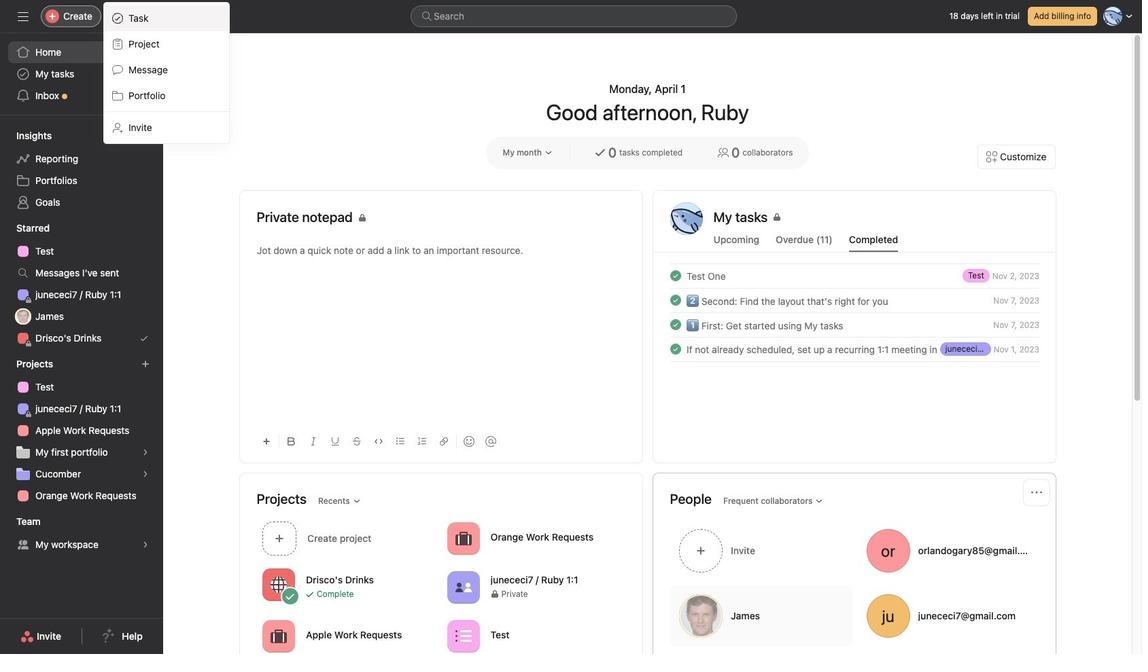 Task type: vqa. For each thing, say whether or not it's contained in the screenshot.
Projects 'Element'
yes



Task type: locate. For each thing, give the bounding box(es) containing it.
completed image for first completed checkbox from the bottom of the page
[[667, 341, 684, 358]]

2 completed image from the top
[[667, 317, 684, 333]]

Completed checkbox
[[667, 268, 684, 284], [667, 317, 684, 333], [667, 341, 684, 358]]

1 completed checkbox from the top
[[667, 268, 684, 284]]

completed image
[[667, 268, 684, 284], [667, 341, 684, 358]]

projects element
[[0, 352, 163, 510]]

2 completed image from the top
[[667, 341, 684, 358]]

0 vertical spatial completed image
[[667, 292, 684, 309]]

1 vertical spatial completed image
[[667, 317, 684, 333]]

1 vertical spatial completed checkbox
[[667, 317, 684, 333]]

emoji image
[[463, 436, 474, 447]]

briefcase image
[[455, 531, 471, 547]]

2 vertical spatial completed checkbox
[[667, 341, 684, 358]]

link image
[[439, 438, 448, 446]]

teams element
[[0, 510, 163, 559]]

completed image down completed option
[[667, 341, 684, 358]]

1 vertical spatial completed image
[[667, 341, 684, 358]]

0 vertical spatial completed checkbox
[[667, 268, 684, 284]]

0 vertical spatial completed image
[[667, 268, 684, 284]]

starred element
[[0, 216, 163, 352]]

see details, cucomber image
[[141, 470, 150, 479]]

new project or portfolio image
[[141, 360, 150, 368]]

list item
[[654, 264, 1055, 288], [654, 288, 1055, 313], [654, 313, 1055, 337], [654, 337, 1055, 362]]

completed image up completed option
[[667, 268, 684, 284]]

bold image
[[287, 438, 295, 446]]

view profile image
[[670, 203, 703, 235]]

3 completed checkbox from the top
[[667, 341, 684, 358]]

list box
[[411, 5, 737, 27]]

4 list item from the top
[[654, 337, 1055, 362]]

menu item
[[104, 5, 229, 31]]

2 completed checkbox from the top
[[667, 317, 684, 333]]

1 completed image from the top
[[667, 292, 684, 309]]

completed image
[[667, 292, 684, 309], [667, 317, 684, 333]]

toolbar
[[257, 426, 625, 457]]

1 completed image from the top
[[667, 268, 684, 284]]

globe image
[[270, 577, 287, 593]]

1 list item from the top
[[654, 264, 1055, 288]]

insert an object image
[[262, 438, 270, 446]]



Task type: describe. For each thing, give the bounding box(es) containing it.
strikethrough image
[[352, 438, 361, 446]]

at mention image
[[485, 436, 496, 447]]

global element
[[0, 33, 163, 115]]

people image
[[455, 580, 471, 596]]

bulleted list image
[[396, 438, 404, 446]]

insights element
[[0, 124, 163, 216]]

numbered list image
[[418, 438, 426, 446]]

see details, my workspace image
[[141, 541, 150, 549]]

briefcase image
[[270, 628, 287, 645]]

underline image
[[331, 438, 339, 446]]

list image
[[455, 628, 471, 645]]

3 list item from the top
[[654, 313, 1055, 337]]

code image
[[374, 438, 382, 446]]

hide sidebar image
[[18, 11, 29, 22]]

Completed checkbox
[[667, 292, 684, 309]]

actions image
[[1031, 487, 1042, 498]]

completed image for third completed checkbox from the bottom
[[667, 268, 684, 284]]

italics image
[[309, 438, 317, 446]]

2 list item from the top
[[654, 288, 1055, 313]]

see details, my first portfolio image
[[141, 449, 150, 457]]



